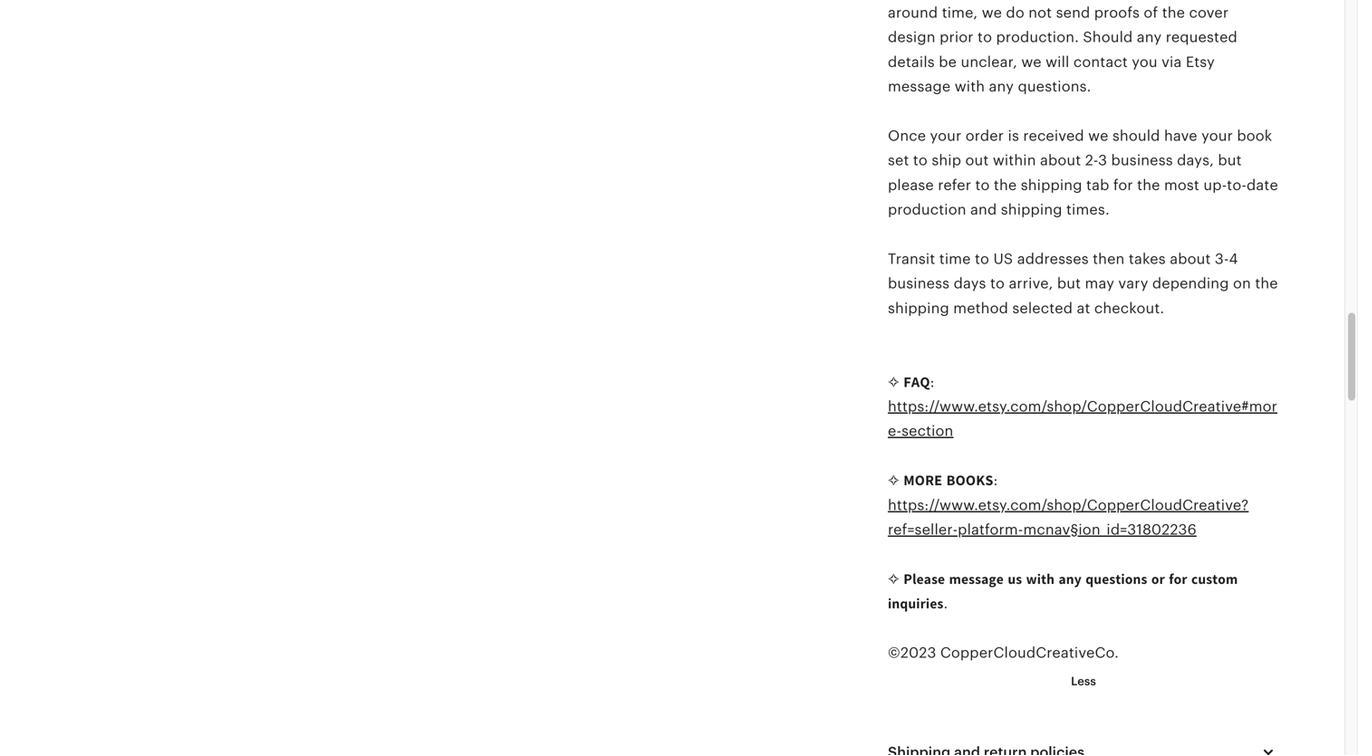 Task type: locate. For each thing, give the bounding box(es) containing it.
shipping right 'and'
[[1001, 202, 1062, 218]]

transit
[[888, 251, 935, 267]]

to
[[913, 152, 928, 169], [975, 177, 990, 193], [975, 251, 989, 267], [990, 275, 1005, 292]]

your
[[930, 128, 962, 144], [1201, 128, 1233, 144]]

vary
[[1118, 275, 1148, 292]]

𝗕𝗢𝗢𝗞𝗦:
[[946, 473, 998, 489]]

1 your from the left
[[930, 128, 962, 144]]

the right for
[[1137, 177, 1160, 193]]

your up days, in the top right of the page
[[1201, 128, 1233, 144]]

at
[[1077, 300, 1090, 316]]

✧ left 𝗠𝗢𝗥𝗘
[[888, 473, 900, 489]]

method
[[953, 300, 1008, 316]]

about
[[1040, 152, 1081, 169], [1170, 251, 1211, 267]]

𝗾𝘂𝗲𝘀𝘁𝗶𝗼𝗻𝘀
[[1086, 571, 1147, 587]]

1 vertical spatial about
[[1170, 251, 1211, 267]]

𝘄𝗶𝘁𝗵
[[1026, 571, 1055, 587]]

0 horizontal spatial your
[[930, 128, 962, 144]]

once your order is received we should have your book set to ship out within about 2-3 business days, but please refer to the shipping tab for the most up-to-date production and shipping times.
[[888, 128, 1278, 218]]

✧
[[888, 374, 900, 390], [888, 473, 900, 489], [888, 571, 900, 587]]

2 vertical spatial ✧
[[888, 571, 900, 587]]

business down transit
[[888, 275, 950, 292]]

the down within
[[994, 177, 1017, 193]]

on
[[1233, 275, 1251, 292]]

business
[[1111, 152, 1173, 169], [888, 275, 950, 292]]

about inside transit time to us addresses then takes about 3-4 business days to arrive, but may vary depending on the shipping method selected at checkout.
[[1170, 251, 1211, 267]]

days
[[954, 275, 986, 292]]

shipping
[[1021, 177, 1082, 193], [1001, 202, 1062, 218], [888, 300, 949, 316]]

business inside once your order is received we should have your book set to ship out within about 2-3 business days, but please refer to the shipping tab for the most up-to-date production and shipping times.
[[1111, 152, 1173, 169]]

𝗼𝗿
[[1151, 571, 1165, 587]]

please
[[888, 177, 934, 193]]

is
[[1008, 128, 1019, 144]]

✧ 𝗠𝗢𝗥𝗘 𝗕𝗢𝗢𝗞𝗦: https://www.etsy.com/shop/coppercloudcreative? ref=seller-platform-mcnav§ion_id=31802236
[[888, 473, 1249, 538]]

✧ left 𝗣𝗹𝗲𝗮𝘀𝗲
[[888, 571, 900, 587]]

1 vertical spatial shipping
[[1001, 202, 1062, 218]]

but
[[1218, 152, 1242, 169], [1057, 275, 1081, 292]]

✧ inside "✧ 𝗠𝗢𝗥𝗘 𝗕𝗢𝗢𝗞𝗦: https://www.etsy.com/shop/coppercloudcreative? ref=seller-platform-mcnav§ion_id=31802236"
[[888, 473, 900, 489]]

0 vertical spatial business
[[1111, 152, 1173, 169]]

up-
[[1204, 177, 1227, 193]]

the right the on
[[1255, 275, 1278, 292]]

𝗳𝗼𝗿
[[1169, 571, 1187, 587]]

3-
[[1215, 251, 1229, 267]]

ship
[[932, 152, 961, 169]]

the
[[994, 177, 1017, 193], [1137, 177, 1160, 193], [1255, 275, 1278, 292]]

2 ✧ from the top
[[888, 473, 900, 489]]

1 horizontal spatial about
[[1170, 251, 1211, 267]]

us
[[993, 251, 1013, 267]]

but up 'at'
[[1057, 275, 1081, 292]]

and
[[970, 202, 997, 218]]

0 horizontal spatial but
[[1057, 275, 1081, 292]]

tab
[[1086, 177, 1109, 193]]

https://www.etsy.com/shop/coppercloudcreative?
[[888, 497, 1249, 514]]

✧ inside ✧ 𝗙𝗔𝗤: https://www.etsy.com/shop/coppercloudcreative#mor e-section
[[888, 374, 900, 390]]

about up depending
[[1170, 251, 1211, 267]]

received
[[1023, 128, 1084, 144]]

1 horizontal spatial but
[[1218, 152, 1242, 169]]

checkout.
[[1094, 300, 1164, 316]]

but inside once your order is received we should have your book set to ship out within about 2-3 business days, but please refer to the shipping tab for the most up-to-date production and shipping times.
[[1218, 152, 1242, 169]]

your up ship
[[930, 128, 962, 144]]

to-
[[1227, 177, 1247, 193]]

mcnav§ion_id=31802236
[[1023, 522, 1197, 538]]

but up to-
[[1218, 152, 1242, 169]]

2 horizontal spatial the
[[1255, 275, 1278, 292]]

within
[[993, 152, 1036, 169]]

✧ for ✧ 𝗠𝗢𝗥𝗘 𝗕𝗢𝗢𝗞𝗦: https://www.etsy.com/shop/coppercloudcreative? ref=seller-platform-mcnav§ion_id=31802236
[[888, 473, 900, 489]]

depending
[[1152, 275, 1229, 292]]

business inside transit time to us addresses then takes about 3-4 business days to arrive, but may vary depending on the shipping method selected at checkout.
[[888, 275, 950, 292]]

3
[[1098, 152, 1107, 169]]

2 vertical spatial shipping
[[888, 300, 949, 316]]

shipping down transit
[[888, 300, 949, 316]]

takes
[[1129, 251, 1166, 267]]

©2023 coppercloudcreativeco.
[[888, 645, 1119, 661]]

platform-
[[958, 522, 1023, 538]]

1 horizontal spatial the
[[1137, 177, 1160, 193]]

0 vertical spatial shipping
[[1021, 177, 1082, 193]]

section
[[902, 423, 954, 440]]

✧ inside "✧ 𝗣𝗹𝗲𝗮𝘀𝗲 𝗺𝗲𝘀𝘀𝗮𝗴𝗲 𝘂𝘀 𝘄𝗶𝘁𝗵 𝗮𝗻𝘆 𝗾𝘂𝗲𝘀𝘁𝗶𝗼𝗻𝘀 𝗼𝗿 𝗳𝗼𝗿 𝗰𝘂𝘀𝘁𝗼𝗺 𝗶𝗻𝗾𝘂𝗶𝗿𝗶𝗲𝘀."
[[888, 571, 900, 587]]

addresses
[[1017, 251, 1089, 267]]

https://www.etsy.com/shop/coppercloudcreative#mor e-section link
[[888, 399, 1277, 440]]

1 ✧ from the top
[[888, 374, 900, 390]]

to up 'and'
[[975, 177, 990, 193]]

©2023
[[888, 645, 936, 661]]

have
[[1164, 128, 1198, 144]]

about down received on the top of the page
[[1040, 152, 1081, 169]]

1 vertical spatial business
[[888, 275, 950, 292]]

0 horizontal spatial business
[[888, 275, 950, 292]]

✧ left 𝗙𝗔𝗤:
[[888, 374, 900, 390]]

1 horizontal spatial your
[[1201, 128, 1233, 144]]

0 vertical spatial but
[[1218, 152, 1242, 169]]

0 horizontal spatial about
[[1040, 152, 1081, 169]]

set
[[888, 152, 909, 169]]

0 vertical spatial ✧
[[888, 374, 900, 390]]

2 your from the left
[[1201, 128, 1233, 144]]

3 ✧ from the top
[[888, 571, 900, 587]]

1 vertical spatial ✧
[[888, 473, 900, 489]]

1 vertical spatial but
[[1057, 275, 1081, 292]]

shipping up the times. at top
[[1021, 177, 1082, 193]]

1 horizontal spatial business
[[1111, 152, 1173, 169]]

✧ 𝗣𝗹𝗲𝗮𝘀𝗲 𝗺𝗲𝘀𝘀𝗮𝗴𝗲 𝘂𝘀 𝘄𝗶𝘁𝗵 𝗮𝗻𝘆 𝗾𝘂𝗲𝘀𝘁𝗶𝗼𝗻𝘀 𝗼𝗿 𝗳𝗼𝗿 𝗰𝘂𝘀𝘁𝗼𝗺 𝗶𝗻𝗾𝘂𝗶𝗿𝗶𝗲𝘀.
[[888, 571, 1238, 612]]

business down should at the right
[[1111, 152, 1173, 169]]

0 vertical spatial about
[[1040, 152, 1081, 169]]

to down us
[[990, 275, 1005, 292]]

𝗠𝗢𝗥𝗘
[[904, 473, 942, 489]]



Task type: describe. For each thing, give the bounding box(es) containing it.
less button
[[1057, 666, 1110, 698]]

once
[[888, 128, 926, 144]]

2-
[[1085, 152, 1098, 169]]

0 horizontal spatial the
[[994, 177, 1017, 193]]

out
[[965, 152, 989, 169]]

✧ for ✧ 𝗣𝗹𝗲𝗮𝘀𝗲 𝗺𝗲𝘀𝘀𝗮𝗴𝗲 𝘂𝘀 𝘄𝗶𝘁𝗵 𝗮𝗻𝘆 𝗾𝘂𝗲𝘀𝘁𝗶𝗼𝗻𝘀 𝗼𝗿 𝗳𝗼𝗿 𝗰𝘂𝘀𝘁𝗼𝗺 𝗶𝗻𝗾𝘂𝗶𝗿𝗶𝗲𝘀.
[[888, 571, 900, 587]]

then
[[1093, 251, 1125, 267]]

to right set
[[913, 152, 928, 169]]

refer
[[938, 177, 971, 193]]

most
[[1164, 177, 1200, 193]]

✧ 𝗙𝗔𝗤: https://www.etsy.com/shop/coppercloudcreative#mor e-section
[[888, 374, 1277, 440]]

4
[[1229, 251, 1238, 267]]

𝗮𝗻𝘆
[[1059, 571, 1082, 587]]

𝗙𝗔𝗤:
[[904, 374, 935, 390]]

book
[[1237, 128, 1272, 144]]

ref=seller-
[[888, 522, 958, 538]]

for
[[1113, 177, 1133, 193]]

days,
[[1177, 152, 1214, 169]]

𝗣𝗹𝗲𝗮𝘀𝗲
[[904, 571, 945, 587]]

✧ for ✧ 𝗙𝗔𝗤: https://www.etsy.com/shop/coppercloudcreative#mor e-section
[[888, 374, 900, 390]]

time
[[939, 251, 971, 267]]

about inside once your order is received we should have your book set to ship out within about 2-3 business days, but please refer to the shipping tab for the most up-to-date production and shipping times.
[[1040, 152, 1081, 169]]

the inside transit time to us addresses then takes about 3-4 business days to arrive, but may vary depending on the shipping method selected at checkout.
[[1255, 275, 1278, 292]]

https://www.etsy.com/shop/coppercloudcreative? ref=seller-platform-mcnav§ion_id=31802236 link
[[888, 497, 1249, 538]]

order
[[966, 128, 1004, 144]]

coppercloudcreativeco.
[[940, 645, 1119, 661]]

to left us
[[975, 251, 989, 267]]

𝗺𝗲𝘀𝘀𝗮𝗴𝗲
[[949, 571, 1004, 587]]

we
[[1088, 128, 1109, 144]]

should
[[1112, 128, 1160, 144]]

𝗰𝘂𝘀𝘁𝗼𝗺
[[1191, 571, 1238, 587]]

times.
[[1066, 202, 1110, 218]]

date
[[1247, 177, 1278, 193]]

arrive,
[[1009, 275, 1053, 292]]

but inside transit time to us addresses then takes about 3-4 business days to arrive, but may vary depending on the shipping method selected at checkout.
[[1057, 275, 1081, 292]]

𝘂𝘀
[[1008, 571, 1022, 587]]

production
[[888, 202, 966, 218]]

less
[[1071, 675, 1096, 689]]

𝗶𝗻𝗾𝘂𝗶𝗿𝗶𝗲𝘀.
[[888, 596, 948, 612]]

e-
[[888, 423, 902, 440]]

shipping inside transit time to us addresses then takes about 3-4 business days to arrive, but may vary depending on the shipping method selected at checkout.
[[888, 300, 949, 316]]

may
[[1085, 275, 1114, 292]]

selected
[[1012, 300, 1073, 316]]

https://www.etsy.com/shop/coppercloudcreative#mor
[[888, 399, 1277, 415]]

transit time to us addresses then takes about 3-4 business days to arrive, but may vary depending on the shipping method selected at checkout.
[[888, 251, 1278, 316]]



Task type: vqa. For each thing, say whether or not it's contained in the screenshot.
checkout.
yes



